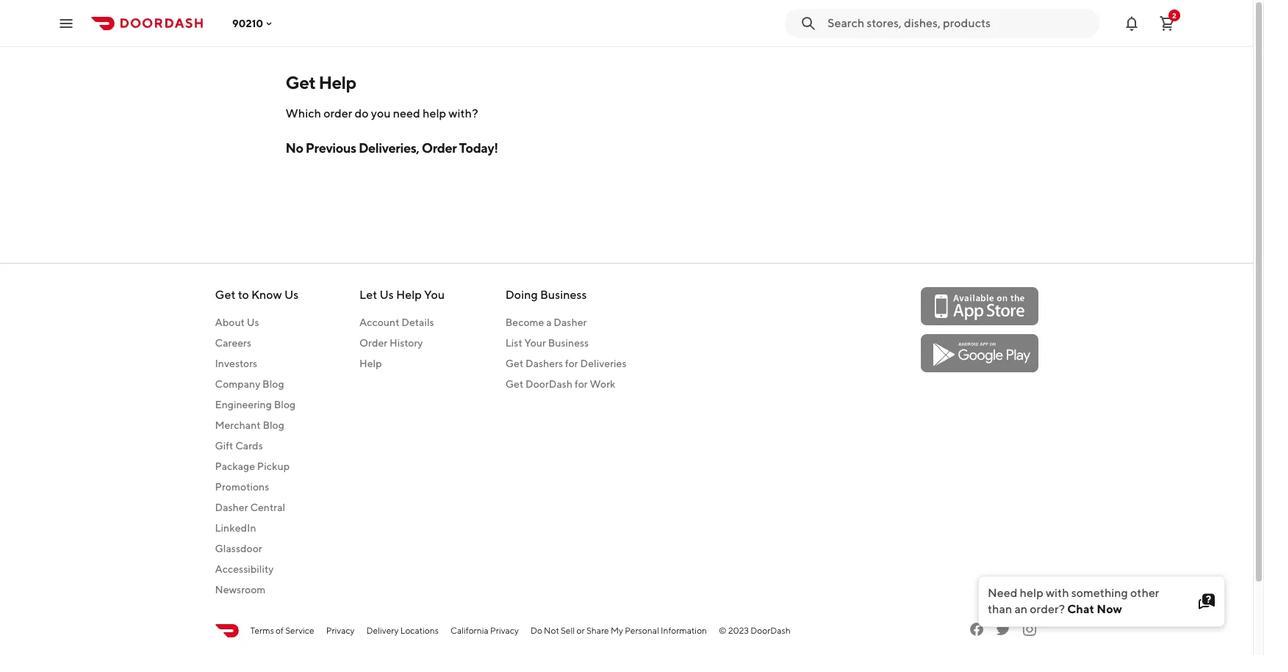 Task type: vqa. For each thing, say whether or not it's contained in the screenshot.
from
no



Task type: locate. For each thing, give the bounding box(es) containing it.
1 horizontal spatial dasher
[[554, 317, 587, 329]]

order left today!
[[422, 140, 457, 156]]

90210 button
[[232, 17, 275, 29]]

do not sell or share my personal information
[[531, 626, 707, 637]]

locations
[[400, 626, 439, 637]]

personal
[[625, 626, 659, 637]]

package pickup link
[[215, 460, 299, 475]]

cards
[[235, 441, 263, 452]]

order down account
[[360, 338, 388, 350]]

1 horizontal spatial help
[[1020, 587, 1044, 601]]

0 vertical spatial doordash
[[526, 379, 573, 391]]

for left work
[[575, 379, 588, 391]]

open menu image
[[57, 14, 75, 32]]

us up careers link
[[247, 317, 259, 329]]

1 horizontal spatial privacy
[[490, 626, 519, 637]]

with?
[[449, 107, 478, 121]]

0 vertical spatial for
[[565, 358, 579, 370]]

help
[[319, 72, 356, 93], [396, 289, 422, 302], [360, 358, 382, 370]]

order
[[324, 107, 353, 121]]

a
[[547, 317, 552, 329]]

or
[[577, 626, 585, 637]]

become
[[506, 317, 544, 329]]

help up order
[[319, 72, 356, 93]]

2 button
[[1153, 8, 1182, 38]]

blog down investors link
[[263, 379, 284, 391]]

merchant blog link
[[215, 419, 299, 433]]

0 horizontal spatial dasher
[[215, 502, 248, 514]]

2
[[1173, 11, 1177, 19]]

get doordash for work link
[[506, 377, 627, 392]]

about us
[[215, 317, 259, 329]]

help down order history
[[360, 358, 382, 370]]

which order do you need help with?
[[286, 107, 478, 121]]

account details link
[[360, 316, 445, 330]]

1 horizontal spatial order
[[422, 140, 457, 156]]

help left you
[[396, 289, 422, 302]]

doordash
[[526, 379, 573, 391], [751, 626, 791, 637]]

get dashers for deliveries link
[[506, 357, 627, 372]]

you
[[424, 289, 445, 302]]

blog down the engineering blog link
[[263, 420, 284, 432]]

get for get dashers for deliveries
[[506, 358, 524, 370]]

help inside the need help with something other than an order?
[[1020, 587, 1044, 601]]

not
[[544, 626, 559, 637]]

0 vertical spatial business
[[540, 289, 587, 302]]

0 vertical spatial blog
[[263, 379, 284, 391]]

delivery
[[367, 626, 399, 637]]

something
[[1072, 587, 1129, 601]]

us for about us
[[247, 317, 259, 329]]

other
[[1131, 587, 1160, 601]]

dasher up list your business link
[[554, 317, 587, 329]]

2 horizontal spatial help
[[396, 289, 422, 302]]

business up get dashers for deliveries
[[548, 338, 589, 350]]

help link
[[360, 357, 445, 372]]

sell
[[561, 626, 575, 637]]

1 vertical spatial help
[[396, 289, 422, 302]]

blog up merchant blog link
[[274, 400, 296, 411]]

than
[[988, 603, 1013, 617]]

of
[[276, 626, 284, 637]]

0 vertical spatial help
[[423, 107, 446, 121]]

for down list your business link
[[565, 358, 579, 370]]

investors
[[215, 358, 258, 370]]

help
[[423, 107, 446, 121], [1020, 587, 1044, 601]]

for for doordash
[[575, 379, 588, 391]]

california privacy link
[[451, 625, 519, 639]]

become a dasher
[[506, 317, 587, 329]]

help up 'an'
[[1020, 587, 1044, 601]]

my
[[611, 626, 624, 637]]

california privacy
[[451, 626, 519, 637]]

0 horizontal spatial help
[[423, 107, 446, 121]]

2 vertical spatial blog
[[263, 420, 284, 432]]

doing business
[[506, 289, 587, 302]]

0 vertical spatial help
[[319, 72, 356, 93]]

privacy right service
[[326, 626, 355, 637]]

0 vertical spatial dasher
[[554, 317, 587, 329]]

get help
[[286, 72, 356, 93]]

company blog link
[[215, 377, 299, 392]]

linkedin link
[[215, 522, 299, 536]]

dashers
[[526, 358, 563, 370]]

accessibility
[[215, 564, 274, 576]]

1 vertical spatial for
[[575, 379, 588, 391]]

doordash on facebook image
[[968, 622, 986, 639]]

us right know
[[285, 289, 299, 302]]

2 horizontal spatial us
[[380, 289, 394, 302]]

business up the become a dasher link
[[540, 289, 587, 302]]

2 vertical spatial help
[[360, 358, 382, 370]]

linkedin
[[215, 523, 256, 535]]

us right let
[[380, 289, 394, 302]]

order?
[[1030, 603, 1066, 617]]

©
[[719, 626, 727, 637]]

no
[[286, 140, 303, 156]]

package pickup
[[215, 461, 290, 473]]

get doordash for work
[[506, 379, 616, 391]]

deliveries,
[[359, 140, 420, 156]]

do not sell or share my personal information link
[[531, 625, 707, 639]]

1 vertical spatial blog
[[274, 400, 296, 411]]

1 vertical spatial doordash
[[751, 626, 791, 637]]

need
[[988, 587, 1018, 601]]

list
[[506, 338, 523, 350]]

help right need
[[423, 107, 446, 121]]

order history
[[360, 338, 423, 350]]

us
[[285, 289, 299, 302], [380, 289, 394, 302], [247, 317, 259, 329]]

doordash down dashers
[[526, 379, 573, 391]]

merchant blog
[[215, 420, 284, 432]]

for
[[565, 358, 579, 370], [575, 379, 588, 391]]

dasher
[[554, 317, 587, 329], [215, 502, 248, 514]]

0 horizontal spatial privacy
[[326, 626, 355, 637]]

do
[[355, 107, 369, 121]]

gift
[[215, 441, 233, 452]]

privacy
[[326, 626, 355, 637], [490, 626, 519, 637]]

share
[[587, 626, 609, 637]]

history
[[390, 338, 423, 350]]

promotions link
[[215, 480, 299, 495]]

let us help you
[[360, 289, 445, 302]]

today!
[[459, 140, 498, 156]]

dasher up linkedin at left
[[215, 502, 248, 514]]

privacy left do
[[490, 626, 519, 637]]

service
[[285, 626, 314, 637]]

1 vertical spatial help
[[1020, 587, 1044, 601]]

0 horizontal spatial us
[[247, 317, 259, 329]]

doordash right 2023
[[751, 626, 791, 637]]

for for dashers
[[565, 358, 579, 370]]

details
[[402, 317, 434, 329]]

you
[[371, 107, 391, 121]]

0 horizontal spatial order
[[360, 338, 388, 350]]

let
[[360, 289, 377, 302]]

2023
[[729, 626, 749, 637]]

blog for company blog
[[263, 379, 284, 391]]



Task type: describe. For each thing, give the bounding box(es) containing it.
engineering blog
[[215, 400, 296, 411]]

promotions
[[215, 482, 269, 494]]

with
[[1046, 587, 1070, 601]]

deliveries
[[581, 358, 627, 370]]

about us link
[[215, 316, 299, 330]]

need help with something other than an order?
[[988, 587, 1160, 617]]

delivery locations
[[367, 626, 439, 637]]

1 horizontal spatial help
[[360, 358, 382, 370]]

newsroom
[[215, 585, 266, 597]]

blog for engineering blog
[[274, 400, 296, 411]]

get for get help
[[286, 72, 316, 93]]

doordash on instagram image
[[1021, 622, 1039, 639]]

3 items, open order cart image
[[1159, 14, 1177, 32]]

gift cards
[[215, 441, 263, 452]]

get to know us
[[215, 289, 299, 302]]

order history link
[[360, 336, 445, 351]]

about
[[215, 317, 245, 329]]

© 2023 doordash
[[719, 626, 791, 637]]

0 horizontal spatial help
[[319, 72, 356, 93]]

1 vertical spatial business
[[548, 338, 589, 350]]

gift cards link
[[215, 439, 299, 454]]

company blog
[[215, 379, 284, 391]]

dasher central link
[[215, 501, 299, 516]]

delivery locations link
[[367, 625, 439, 639]]

information
[[661, 626, 707, 637]]

chat now
[[1068, 603, 1123, 617]]

careers
[[215, 338, 252, 350]]

investors link
[[215, 357, 299, 372]]

get for get doordash for work
[[506, 379, 524, 391]]

engineering
[[215, 400, 272, 411]]

which
[[286, 107, 321, 121]]

terms
[[250, 626, 274, 637]]

now
[[1097, 603, 1123, 617]]

Store search: begin typing to search for stores available on DoorDash text field
[[828, 15, 1091, 31]]

work
[[590, 379, 616, 391]]

1 privacy from the left
[[326, 626, 355, 637]]

get for get to know us
[[215, 289, 236, 302]]

privacy link
[[326, 625, 355, 639]]

pickup
[[257, 461, 290, 473]]

glassdoor link
[[215, 542, 299, 557]]

careers link
[[215, 336, 299, 351]]

california
[[451, 626, 489, 637]]

1 vertical spatial dasher
[[215, 502, 248, 514]]

to
[[238, 289, 249, 302]]

list your business
[[506, 338, 589, 350]]

terms of service link
[[250, 625, 314, 639]]

list your business link
[[506, 336, 627, 351]]

1 vertical spatial order
[[360, 338, 388, 350]]

dasher central
[[215, 502, 285, 514]]

doordash on twitter image
[[995, 622, 1012, 639]]

do
[[531, 626, 543, 637]]

terms of service
[[250, 626, 314, 637]]

account details
[[360, 317, 434, 329]]

doing
[[506, 289, 538, 302]]

become a dasher link
[[506, 316, 627, 330]]

an
[[1015, 603, 1028, 617]]

central
[[250, 502, 285, 514]]

2 privacy from the left
[[490, 626, 519, 637]]

your
[[525, 338, 546, 350]]

engineering blog link
[[215, 398, 299, 413]]

account
[[360, 317, 400, 329]]

accessibility link
[[215, 563, 299, 578]]

previous
[[306, 140, 356, 156]]

know
[[251, 289, 282, 302]]

0 vertical spatial order
[[422, 140, 457, 156]]

us for let us help you
[[380, 289, 394, 302]]

notification bell image
[[1124, 14, 1141, 32]]

dasher inside the become a dasher link
[[554, 317, 587, 329]]

blog for merchant blog
[[263, 420, 284, 432]]

company
[[215, 379, 261, 391]]

newsroom link
[[215, 583, 299, 598]]

1 horizontal spatial doordash
[[751, 626, 791, 637]]

package
[[215, 461, 255, 473]]

need
[[393, 107, 420, 121]]

get dashers for deliveries
[[506, 358, 627, 370]]

merchant
[[215, 420, 261, 432]]

chat
[[1068, 603, 1095, 617]]

1 horizontal spatial us
[[285, 289, 299, 302]]

0 horizontal spatial doordash
[[526, 379, 573, 391]]



